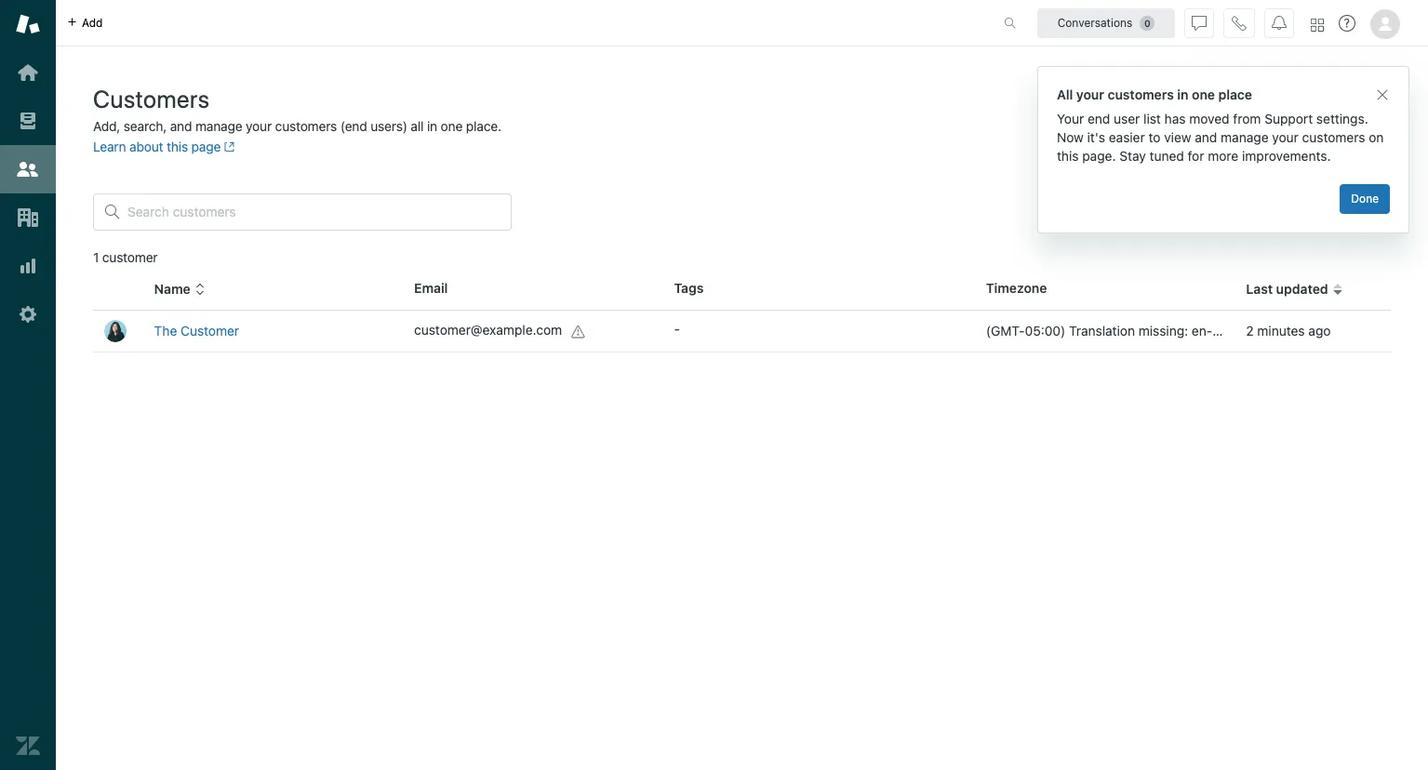 Task type: describe. For each thing, give the bounding box(es) containing it.
customer for 1 customer
[[102, 249, 158, 265]]

all
[[1057, 87, 1073, 102]]

(end
[[340, 118, 367, 134]]

and inside the customers add, search, and manage your customers (end users) all in one place.
[[170, 118, 192, 134]]

on
[[1369, 129, 1384, 145]]

last updated
[[1246, 281, 1329, 297]]

organizations image
[[16, 206, 40, 230]]

more
[[1208, 148, 1239, 164]]

manage inside all your customers in one place your end user list has moved from support settings. now it's easier to view and manage your customers on this page. stay tuned for more improvements.
[[1221, 129, 1269, 145]]

learn about this page
[[93, 139, 221, 154]]

1 customer
[[93, 249, 158, 265]]

done
[[1352, 192, 1379, 206]]

name button
[[154, 281, 205, 298]]

to
[[1149, 129, 1161, 145]]

settings.
[[1317, 111, 1369, 127]]

about
[[129, 139, 163, 154]]

customer for add customer
[[1329, 98, 1386, 114]]

tuned
[[1150, 148, 1185, 164]]

admin image
[[16, 302, 40, 327]]

last updated button
[[1246, 281, 1344, 298]]

1 horizontal spatial your
[[1077, 87, 1105, 102]]

customers
[[93, 85, 210, 113]]

unverified email image
[[572, 324, 586, 339]]

done button
[[1340, 184, 1390, 214]]

the customer
[[154, 323, 239, 339]]

your inside the customers add, search, and manage your customers (end users) all in one place.
[[246, 118, 272, 134]]

all your customers in one place dialog
[[1038, 66, 1410, 234]]

the
[[154, 323, 177, 339]]

zendesk products image
[[1311, 18, 1324, 31]]

missing:
[[1139, 323, 1189, 339]]

add customer button
[[1287, 87, 1401, 125]]

name
[[154, 281, 191, 297]]

in inside all your customers in one place your end user list has moved from support settings. now it's easier to view and manage your customers on this page. stay tuned for more improvements.
[[1178, 87, 1189, 102]]

close image
[[1375, 87, 1390, 102]]

view
[[1164, 129, 1192, 145]]

one inside all your customers in one place your end user list has moved from support settings. now it's easier to view and manage your customers on this page. stay tuned for more improvements.
[[1192, 87, 1215, 102]]

all your customers in one place your end user list has moved from support settings. now it's easier to view and manage your customers on this page. stay tuned for more improvements.
[[1057, 87, 1384, 164]]

list
[[1144, 111, 1161, 127]]

en-
[[1192, 323, 1213, 339]]

1.txt.timezone.america_new_y
[[1249, 323, 1428, 339]]

it's
[[1087, 129, 1106, 145]]

x-
[[1236, 323, 1249, 339]]

views image
[[16, 109, 40, 133]]

page
[[191, 139, 221, 154]]

get started image
[[16, 60, 40, 85]]

customer
[[181, 323, 239, 339]]

one inside the customers add, search, and manage your customers (end users) all in one place.
[[441, 118, 463, 134]]



Task type: locate. For each thing, give the bounding box(es) containing it.
add,
[[93, 118, 120, 134]]

users)
[[371, 118, 407, 134]]

add customer
[[1302, 98, 1386, 114]]

minutes
[[1258, 323, 1305, 339]]

get help image
[[1339, 15, 1356, 32]]

translation
[[1069, 323, 1135, 339]]

1 horizontal spatial customers
[[1108, 87, 1174, 102]]

and
[[170, 118, 192, 134], [1195, 129, 1218, 145]]

Search customers field
[[127, 204, 500, 221]]

main element
[[0, 0, 56, 771]]

manage up (opens in a new tab) image
[[195, 118, 242, 134]]

page.
[[1083, 148, 1116, 164]]

0 horizontal spatial your
[[246, 118, 272, 134]]

now
[[1057, 129, 1084, 145]]

your
[[1077, 87, 1105, 102], [246, 118, 272, 134], [1272, 129, 1299, 145]]

in
[[1178, 87, 1189, 102], [427, 118, 437, 134]]

customers down settings.
[[1303, 129, 1366, 145]]

this
[[167, 139, 188, 154], [1057, 148, 1079, 164]]

05:00)
[[1025, 323, 1066, 339]]

customer inside button
[[1329, 98, 1386, 114]]

updated
[[1277, 281, 1329, 297]]

end
[[1088, 111, 1111, 127]]

0 horizontal spatial and
[[170, 118, 192, 134]]

-
[[674, 321, 680, 337]]

2 horizontal spatial your
[[1272, 129, 1299, 145]]

1 vertical spatial in
[[427, 118, 437, 134]]

(opens in a new tab) image
[[221, 142, 235, 153]]

place
[[1219, 87, 1253, 102]]

for
[[1188, 148, 1205, 164]]

learn about this page link
[[93, 139, 235, 154]]

2 horizontal spatial customers
[[1303, 129, 1366, 145]]

2 minutes ago
[[1246, 323, 1331, 339]]

in up has
[[1178, 87, 1189, 102]]

last
[[1246, 281, 1273, 297]]

1 horizontal spatial manage
[[1221, 129, 1269, 145]]

in inside the customers add, search, and manage your customers (end users) all in one place.
[[427, 118, 437, 134]]

and inside all your customers in one place your end user list has moved from support settings. now it's easier to view and manage your customers on this page. stay tuned for more improvements.
[[1195, 129, 1218, 145]]

all
[[411, 118, 424, 134]]

us-
[[1213, 323, 1236, 339]]

0 horizontal spatial in
[[427, 118, 437, 134]]

0 horizontal spatial manage
[[195, 118, 242, 134]]

0 horizontal spatial this
[[167, 139, 188, 154]]

1 horizontal spatial one
[[1192, 87, 1215, 102]]

one
[[1192, 87, 1215, 102], [441, 118, 463, 134]]

search,
[[124, 118, 167, 134]]

from
[[1233, 111, 1261, 127]]

manage inside the customers add, search, and manage your customers (end users) all in one place.
[[195, 118, 242, 134]]

support
[[1265, 111, 1313, 127]]

customers left (end
[[275, 118, 337, 134]]

easier
[[1109, 129, 1145, 145]]

2
[[1246, 323, 1254, 339]]

stay
[[1120, 148, 1146, 164]]

1
[[93, 249, 99, 265]]

has
[[1165, 111, 1186, 127]]

in right all at the left of page
[[427, 118, 437, 134]]

0 vertical spatial in
[[1178, 87, 1189, 102]]

1 horizontal spatial and
[[1195, 129, 1218, 145]]

1 horizontal spatial in
[[1178, 87, 1189, 102]]

your
[[1057, 111, 1084, 127]]

and down moved
[[1195, 129, 1218, 145]]

0 vertical spatial one
[[1192, 87, 1215, 102]]

0 horizontal spatial one
[[441, 118, 463, 134]]

customers image
[[16, 157, 40, 181]]

customers inside the customers add, search, and manage your customers (end users) all in one place.
[[275, 118, 337, 134]]

customers
[[1108, 87, 1174, 102], [275, 118, 337, 134], [1303, 129, 1366, 145]]

add
[[1302, 98, 1326, 114]]

this down "now"
[[1057, 148, 1079, 164]]

one up moved
[[1192, 87, 1215, 102]]

(gmt-05:00) translation missing: en-us-x-1.txt.timezone.america_new_y
[[986, 323, 1428, 339]]

zendesk support image
[[16, 12, 40, 36]]

customer up on
[[1329, 98, 1386, 114]]

customers add, search, and manage your customers (end users) all in one place.
[[93, 85, 501, 134]]

1 horizontal spatial customer
[[1329, 98, 1386, 114]]

this left page at left top
[[167, 139, 188, 154]]

1 vertical spatial one
[[441, 118, 463, 134]]

learn
[[93, 139, 126, 154]]

moved
[[1190, 111, 1230, 127]]

1 horizontal spatial this
[[1057, 148, 1079, 164]]

0 horizontal spatial customer
[[102, 249, 158, 265]]

conversations
[[1058, 15, 1133, 29]]

and up learn about this page link
[[170, 118, 192, 134]]

this inside all your customers in one place your end user list has moved from support settings. now it's easier to view and manage your customers on this page. stay tuned for more improvements.
[[1057, 148, 1079, 164]]

manage down from
[[1221, 129, 1269, 145]]

ago
[[1309, 323, 1331, 339]]

0 vertical spatial customer
[[1329, 98, 1386, 114]]

one left place.
[[441, 118, 463, 134]]

place.
[[466, 118, 501, 134]]

0 horizontal spatial customers
[[275, 118, 337, 134]]

customer right the '1'
[[102, 249, 158, 265]]

zendesk image
[[16, 734, 40, 758]]

customers up "list"
[[1108, 87, 1174, 102]]

conversations button
[[1038, 8, 1175, 38]]

(gmt-
[[986, 323, 1025, 339]]

customer@example.com
[[414, 322, 562, 338]]

the customer link
[[154, 323, 239, 339]]

improvements.
[[1242, 148, 1331, 164]]

user
[[1114, 111, 1140, 127]]

manage
[[195, 118, 242, 134], [1221, 129, 1269, 145]]

1 vertical spatial customer
[[102, 249, 158, 265]]

reporting image
[[16, 254, 40, 278]]

customer
[[1329, 98, 1386, 114], [102, 249, 158, 265]]



Task type: vqa. For each thing, say whether or not it's contained in the screenshot.
'Reporting' corresponding to Reporting
no



